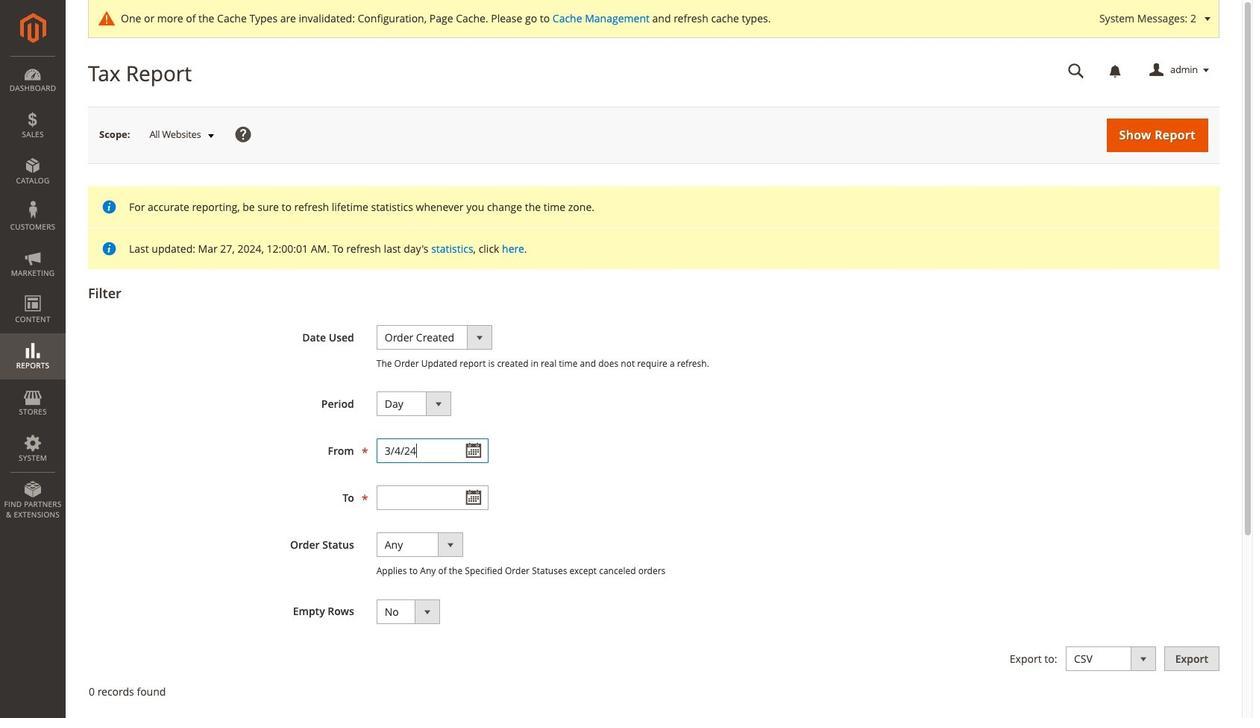 Task type: locate. For each thing, give the bounding box(es) containing it.
menu bar
[[0, 56, 66, 528]]

None text field
[[1058, 57, 1095, 84], [377, 486, 489, 511], [1058, 57, 1095, 84], [377, 486, 489, 511]]

None text field
[[377, 439, 489, 464]]



Task type: describe. For each thing, give the bounding box(es) containing it.
magento admin panel image
[[20, 13, 46, 43]]



